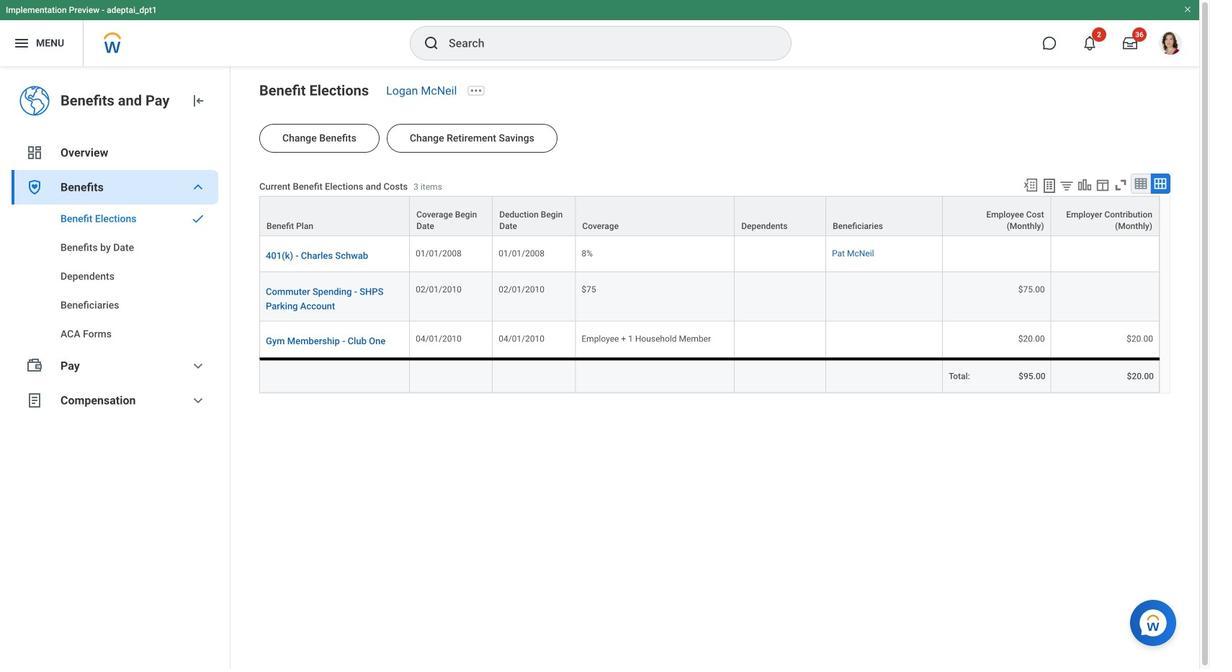 Task type: describe. For each thing, give the bounding box(es) containing it.
close environment banner image
[[1184, 5, 1193, 14]]

benefits and pay element
[[61, 91, 178, 111]]

select to filter grid data image
[[1059, 178, 1075, 193]]

chevron down small image
[[190, 179, 207, 196]]

4 row from the top
[[259, 322, 1160, 358]]

1 row from the top
[[259, 196, 1160, 236]]

fullscreen image
[[1113, 177, 1129, 193]]

Search Workday  search field
[[449, 27, 762, 59]]

table image
[[1134, 177, 1149, 191]]

profile logan mcneil image
[[1160, 32, 1183, 58]]

benefits image
[[26, 179, 43, 196]]

transformation import image
[[190, 92, 207, 110]]

export to worksheets image
[[1041, 177, 1059, 195]]

click to view/edit grid preferences image
[[1095, 177, 1111, 193]]

dashboard image
[[26, 144, 43, 161]]

search image
[[423, 35, 440, 52]]

2 row from the top
[[259, 236, 1160, 272]]



Task type: locate. For each thing, give the bounding box(es) containing it.
banner
[[0, 0, 1200, 66]]

expand table image
[[1154, 177, 1168, 191]]

document alt image
[[26, 392, 43, 409]]

check image
[[190, 212, 207, 226]]

expand/collapse chart image
[[1077, 177, 1093, 193]]

task pay image
[[26, 357, 43, 375]]

3 row from the top
[[259, 272, 1160, 322]]

justify image
[[13, 35, 30, 52]]

notifications large image
[[1083, 36, 1098, 50]]

cell
[[735, 236, 827, 272], [944, 236, 1052, 272], [1052, 236, 1160, 272], [735, 272, 827, 322], [827, 272, 944, 322], [1052, 272, 1160, 322], [735, 322, 827, 358], [827, 322, 944, 358], [259, 358, 410, 393], [410, 358, 493, 393], [493, 358, 576, 393], [576, 358, 735, 393], [735, 358, 827, 393], [827, 358, 944, 393]]

row
[[259, 196, 1160, 236], [259, 236, 1160, 272], [259, 272, 1160, 322], [259, 322, 1160, 358], [259, 358, 1160, 393]]

toolbar
[[1017, 174, 1171, 196]]

5 row from the top
[[259, 358, 1160, 393]]

inbox large image
[[1124, 36, 1138, 50]]

export to excel image
[[1023, 177, 1039, 193]]

navigation pane region
[[0, 66, 231, 670]]



Task type: vqa. For each thing, say whether or not it's contained in the screenshot.
View More ...
no



